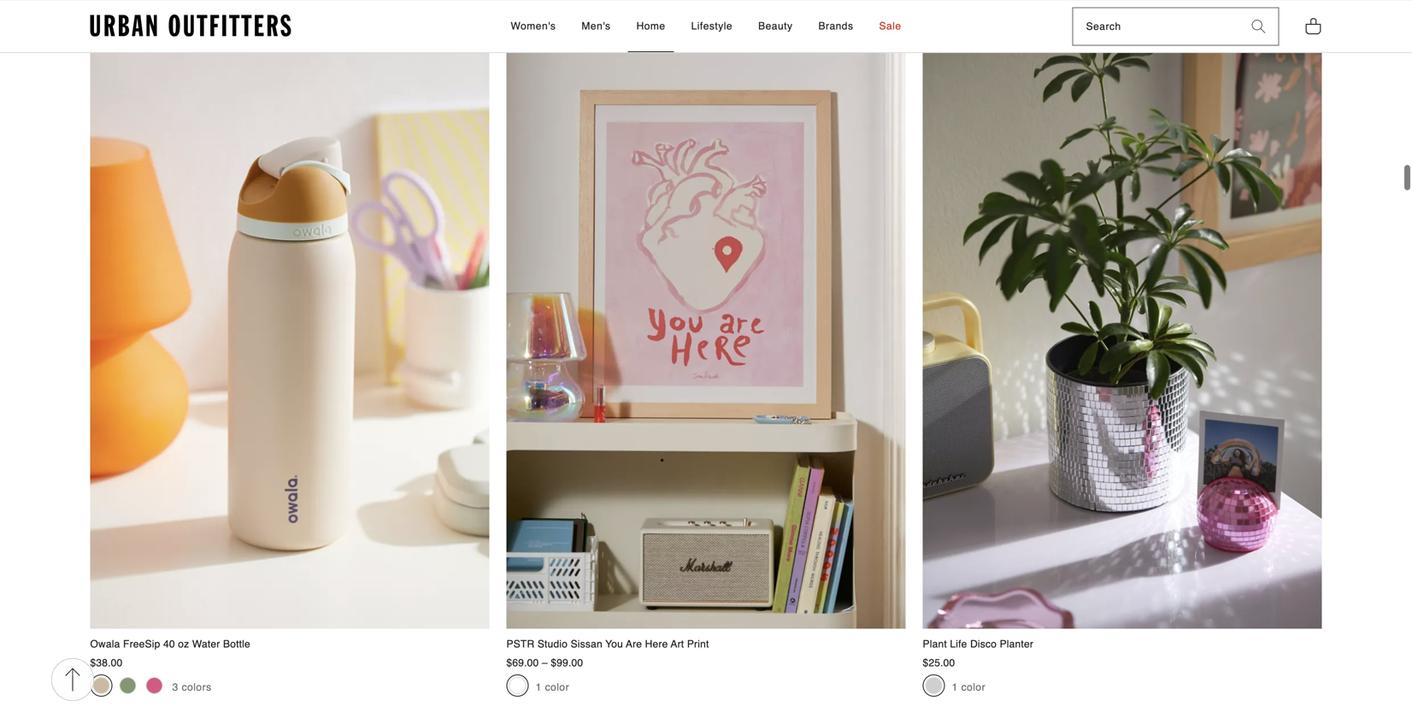 Task type: describe. For each thing, give the bounding box(es) containing it.
1 for $69.00 – $99.00
[[536, 682, 542, 694]]

my shopping bag image
[[1306, 16, 1323, 35]]

oz
[[178, 639, 189, 651]]

brands
[[819, 20, 854, 32]]

1 color for $25.00
[[952, 682, 986, 694]]

original price: $25.00 element
[[923, 657, 956, 669]]

planter
[[1000, 639, 1034, 651]]

$38.00
[[90, 657, 123, 669]]

home link
[[628, 1, 674, 52]]

$99.00
[[551, 657, 584, 669]]

print
[[688, 639, 709, 651]]

can you see me? image
[[146, 678, 163, 695]]

sale link
[[871, 1, 910, 52]]

are
[[626, 639, 642, 651]]

colors
[[182, 682, 212, 694]]

pstr
[[507, 639, 535, 651]]

men's
[[582, 20, 611, 32]]

water in the desert image
[[93, 678, 110, 695]]

search image
[[1253, 20, 1266, 34]]

owala freesip 40 oz water bottle image
[[90, 31, 490, 629]]

color for $25.00
[[962, 682, 986, 694]]

women's
[[511, 20, 556, 32]]

brands link
[[810, 1, 863, 52]]

plant life disco planter link
[[923, 31, 1323, 652]]

3 colors
[[172, 682, 212, 694]]

pstr studio sissan you are here art print
[[507, 639, 709, 651]]

pstr studio sissan you are here art print link
[[507, 31, 906, 652]]

plant
[[923, 639, 948, 651]]

neo sage image
[[119, 678, 136, 695]]

here
[[645, 639, 668, 651]]

studio
[[538, 639, 568, 651]]

owala freesip 40 oz water bottle link
[[90, 31, 490, 652]]

disco
[[971, 639, 997, 651]]

urban outfitters image
[[90, 15, 291, 37]]

original price: $69.00 – $99.00 element
[[507, 657, 584, 669]]

color for $69.00 – $99.00
[[545, 682, 570, 694]]



Task type: locate. For each thing, give the bounding box(es) containing it.
lifestyle
[[692, 20, 733, 32]]

color right silver icon in the bottom of the page
[[962, 682, 986, 694]]

2 color from the left
[[962, 682, 986, 694]]

sissan
[[571, 639, 603, 651]]

owala
[[90, 639, 120, 651]]

silver image
[[926, 678, 943, 695]]

$69.00
[[507, 657, 539, 669]]

1 horizontal spatial 1 color
[[952, 682, 986, 694]]

men's link
[[573, 1, 620, 52]]

plant life disco planter image
[[923, 31, 1323, 629]]

1 color
[[536, 682, 570, 694], [952, 682, 986, 694]]

home
[[637, 20, 666, 32]]

bottle
[[223, 639, 250, 651]]

1 right silver icon in the bottom of the page
[[952, 682, 959, 694]]

color down $99.00 on the left
[[545, 682, 570, 694]]

original price: $38.00 element
[[90, 657, 123, 669]]

1 color down original price: $69.00 – $99.00 element
[[536, 682, 570, 694]]

plant life disco planter
[[923, 639, 1034, 651]]

1 color for $69.00 – $99.00
[[536, 682, 570, 694]]

–
[[542, 657, 548, 669]]

$25.00
[[923, 657, 956, 669]]

None search field
[[1074, 8, 1240, 45]]

1 color right silver icon in the bottom of the page
[[952, 682, 986, 694]]

2 1 from the left
[[952, 682, 959, 694]]

life
[[951, 639, 968, 651]]

1 color from the left
[[545, 682, 570, 694]]

color
[[545, 682, 570, 694], [962, 682, 986, 694]]

water
[[192, 639, 220, 651]]

Search text field
[[1074, 8, 1240, 45]]

40
[[163, 639, 175, 651]]

art
[[671, 639, 684, 651]]

beauty
[[759, 20, 793, 32]]

1 right "no frame" image
[[536, 682, 542, 694]]

beauty link
[[750, 1, 802, 52]]

main navigation element
[[357, 1, 1056, 52]]

1
[[536, 682, 542, 694], [952, 682, 959, 694]]

women's link
[[502, 1, 565, 52]]

1 1 color from the left
[[536, 682, 570, 694]]

1 for $25.00
[[952, 682, 959, 694]]

no frame image
[[509, 678, 526, 695]]

1 horizontal spatial color
[[962, 682, 986, 694]]

owala freesip 40 oz water bottle
[[90, 639, 250, 651]]

freesip
[[123, 639, 160, 651]]

1 1 from the left
[[536, 682, 542, 694]]

sale
[[880, 20, 902, 32]]

2 1 color from the left
[[952, 682, 986, 694]]

3
[[172, 682, 179, 694]]

pstr studio sissan you are here art print image
[[507, 31, 906, 629]]

1 horizontal spatial 1
[[952, 682, 959, 694]]

lifestyle link
[[683, 1, 742, 52]]

0 horizontal spatial 1
[[536, 682, 542, 694]]

0 horizontal spatial 1 color
[[536, 682, 570, 694]]

$69.00 – $99.00
[[507, 657, 584, 669]]

you
[[606, 639, 624, 651]]

0 horizontal spatial color
[[545, 682, 570, 694]]



Task type: vqa. For each thing, say whether or not it's contained in the screenshot.
Art
yes



